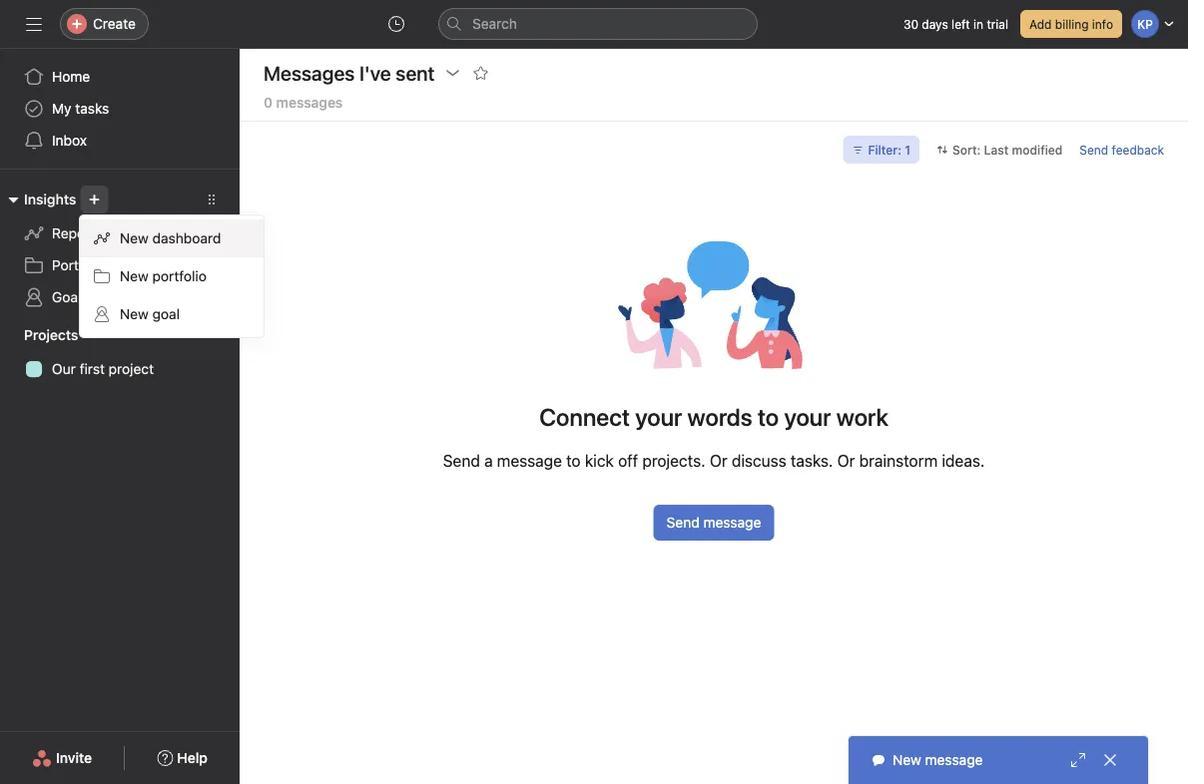 Task type: describe. For each thing, give the bounding box(es) containing it.
1 or from the left
[[710, 452, 727, 471]]

to for kick
[[566, 452, 581, 471]]

search button
[[438, 8, 758, 40]]

goals link
[[12, 282, 228, 314]]

trial
[[987, 17, 1008, 31]]

left
[[952, 17, 970, 31]]

add
[[1029, 17, 1052, 31]]

goals
[[52, 289, 88, 306]]

new dashboard
[[120, 230, 221, 247]]

home link
[[12, 61, 228, 93]]

help
[[177, 750, 208, 767]]

my tasks link
[[12, 93, 228, 125]]

messages
[[264, 61, 355, 84]]

show options, current sort, top image
[[90, 329, 102, 341]]

in
[[974, 17, 984, 31]]

send feedback
[[1080, 143, 1164, 157]]

30
[[904, 17, 919, 31]]

portfolios
[[52, 257, 113, 274]]

feedback
[[1112, 143, 1164, 157]]

connect
[[539, 403, 630, 431]]

projects button
[[0, 326, 78, 345]]

new for new goal
[[120, 306, 149, 323]]

new message
[[893, 752, 983, 769]]

send feedback link
[[1080, 141, 1164, 159]]

projects.
[[642, 452, 706, 471]]

home
[[52, 68, 90, 85]]

to for your work
[[758, 403, 779, 431]]

ideas.
[[942, 452, 985, 471]]

goal
[[152, 306, 180, 323]]

connect your words to your work
[[539, 403, 888, 431]]

last
[[984, 143, 1009, 157]]

kick
[[585, 452, 614, 471]]

your work
[[784, 403, 888, 431]]

global element
[[0, 49, 240, 169]]

info
[[1092, 17, 1113, 31]]

new for new dashboard
[[120, 230, 149, 247]]

send message button
[[654, 505, 774, 541]]

brainstorm
[[859, 452, 938, 471]]

messages i've sent
[[264, 61, 435, 84]]

search
[[472, 15, 517, 32]]

send for send a message to kick off projects. or discuss tasks. or brainstorm ideas.
[[443, 452, 480, 471]]

send for send feedback
[[1080, 143, 1109, 157]]

new project or portfolio image
[[118, 329, 130, 341]]

modified
[[1012, 143, 1063, 157]]

sort: last modified button
[[928, 136, 1072, 164]]

billing
[[1055, 17, 1089, 31]]

messages
[[276, 94, 343, 111]]

close image
[[1102, 753, 1118, 769]]

new image
[[88, 194, 100, 206]]

projects
[[24, 327, 78, 343]]

invite button
[[19, 741, 105, 777]]



Task type: vqa. For each thing, say whether or not it's contained in the screenshot.
Filter: 1 'button'
yes



Task type: locate. For each thing, give the bounding box(es) containing it.
sort: last modified
[[953, 143, 1063, 157]]

expand new message image
[[1070, 753, 1086, 769]]

2 or from the left
[[837, 452, 855, 471]]

first
[[80, 361, 105, 377]]

help button
[[144, 741, 221, 777]]

search list box
[[438, 8, 758, 40]]

or left discuss
[[710, 452, 727, 471]]

0 vertical spatial new
[[120, 230, 149, 247]]

inbox link
[[12, 125, 228, 157]]

send message
[[667, 515, 761, 531]]

or right the tasks.
[[837, 452, 855, 471]]

to up discuss
[[758, 403, 779, 431]]

1 vertical spatial message
[[703, 515, 761, 531]]

send down projects.
[[667, 515, 700, 531]]

send left "a"
[[443, 452, 480, 471]]

1 vertical spatial to
[[566, 452, 581, 471]]

add billing info button
[[1020, 10, 1122, 38]]

days
[[922, 17, 948, 31]]

tasks.
[[791, 452, 833, 471]]

our
[[52, 361, 76, 377]]

add billing info
[[1029, 17, 1113, 31]]

history image
[[388, 16, 404, 32]]

0 horizontal spatial send
[[443, 452, 480, 471]]

2 vertical spatial send
[[667, 515, 700, 531]]

new goal
[[120, 306, 180, 323]]

hide sidebar image
[[26, 16, 42, 32]]

new up portfolios link
[[120, 230, 149, 247]]

create button
[[60, 8, 149, 40]]

off
[[618, 452, 638, 471]]

filter:
[[868, 143, 902, 157]]

message down send a message to kick off projects. or discuss tasks. or brainstorm ideas.
[[703, 515, 761, 531]]

send inside send message button
[[667, 515, 700, 531]]

portfolios link
[[12, 250, 228, 282]]

inbox
[[52, 132, 87, 149]]

send for send message
[[667, 515, 700, 531]]

30 days left in trial
[[904, 17, 1008, 31]]

new portfolio
[[120, 268, 207, 285]]

1 horizontal spatial to
[[758, 403, 779, 431]]

2 horizontal spatial send
[[1080, 143, 1109, 157]]

send
[[1080, 143, 1109, 157], [443, 452, 480, 471], [667, 515, 700, 531]]

words
[[688, 403, 753, 431]]

1 vertical spatial new
[[120, 268, 149, 285]]

i've sent
[[359, 61, 435, 84]]

project
[[109, 361, 154, 377]]

projects element
[[0, 318, 240, 389]]

to left kick
[[566, 452, 581, 471]]

1 vertical spatial send
[[443, 452, 480, 471]]

insights element
[[0, 182, 240, 318]]

or
[[710, 452, 727, 471], [837, 452, 855, 471]]

discuss
[[732, 452, 786, 471]]

new dashboard menu item
[[80, 220, 264, 258]]

insights
[[24, 191, 76, 208]]

0 messages
[[264, 94, 343, 111]]

3 new from the top
[[120, 306, 149, 323]]

0 horizontal spatial or
[[710, 452, 727, 471]]

tasks
[[75, 100, 109, 117]]

our first project link
[[12, 353, 228, 385]]

send left feedback
[[1080, 143, 1109, 157]]

0 vertical spatial send
[[1080, 143, 1109, 157]]

send inside send feedback link
[[1080, 143, 1109, 157]]

1
[[905, 143, 911, 157]]

your
[[635, 403, 682, 431]]

0 vertical spatial message
[[497, 452, 562, 471]]

reporting
[[52, 225, 115, 242]]

message inside button
[[703, 515, 761, 531]]

0
[[264, 94, 273, 111]]

our first project
[[52, 361, 154, 377]]

2 vertical spatial new
[[120, 306, 149, 323]]

filter: 1
[[868, 143, 911, 157]]

new inside menu item
[[120, 230, 149, 247]]

my
[[52, 100, 71, 117]]

message
[[497, 452, 562, 471], [703, 515, 761, 531]]

send a message to kick off projects. or discuss tasks. or brainstorm ideas.
[[443, 452, 985, 471]]

actions image
[[445, 65, 461, 81]]

invite
[[56, 750, 92, 767]]

sort:
[[953, 143, 981, 157]]

insights button
[[0, 188, 76, 212]]

new for new portfolio
[[120, 268, 149, 285]]

0 messages button
[[264, 94, 343, 121]]

add to starred image
[[473, 65, 489, 81]]

message right "a"
[[497, 452, 562, 471]]

portfolio
[[152, 268, 207, 285]]

new up new goal
[[120, 268, 149, 285]]

my tasks
[[52, 100, 109, 117]]

create
[[93, 15, 136, 32]]

1 horizontal spatial send
[[667, 515, 700, 531]]

reporting link
[[12, 218, 228, 250]]

0 horizontal spatial message
[[497, 452, 562, 471]]

a
[[484, 452, 493, 471]]

0 horizontal spatial to
[[566, 452, 581, 471]]

new
[[120, 230, 149, 247], [120, 268, 149, 285], [120, 306, 149, 323]]

dashboard
[[152, 230, 221, 247]]

to
[[758, 403, 779, 431], [566, 452, 581, 471]]

1 new from the top
[[120, 230, 149, 247]]

1 horizontal spatial or
[[837, 452, 855, 471]]

1 horizontal spatial message
[[703, 515, 761, 531]]

2 new from the top
[[120, 268, 149, 285]]

0 vertical spatial to
[[758, 403, 779, 431]]

filter: 1 button
[[843, 136, 920, 164]]

new up new project or portfolio icon on the left
[[120, 306, 149, 323]]



